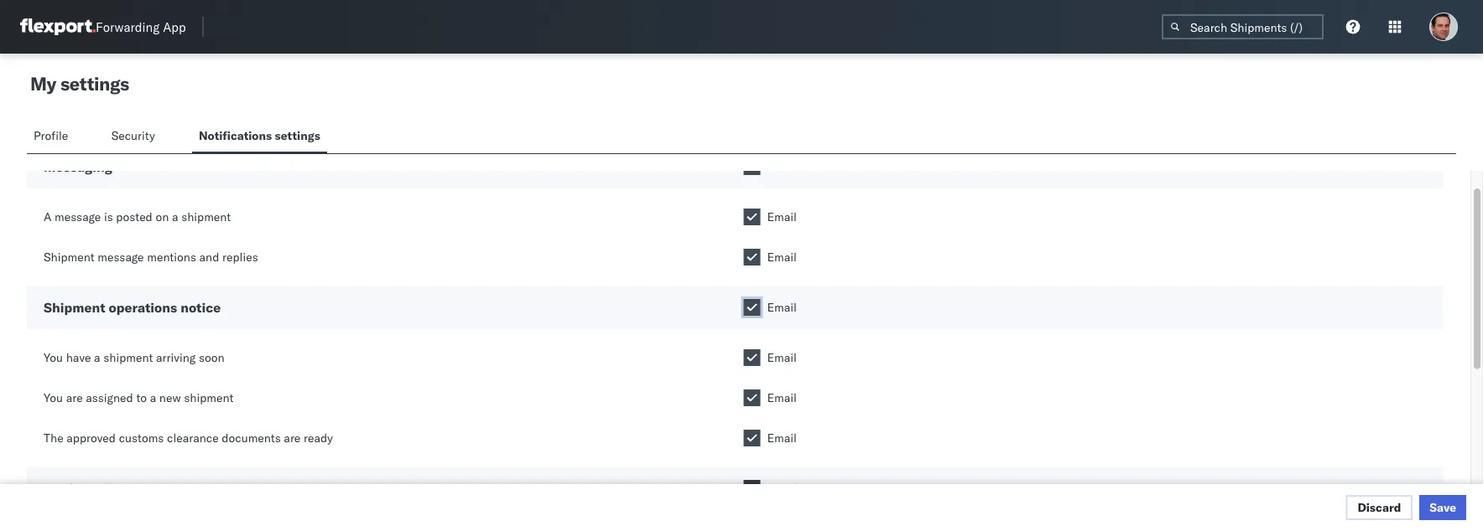 Task type: locate. For each thing, give the bounding box(es) containing it.
shipment for a
[[181, 210, 231, 224]]

email for assigned
[[767, 391, 797, 406]]

profile button
[[27, 121, 78, 154]]

settings right the notifications
[[275, 128, 320, 143]]

customs
[[119, 431, 164, 446]]

settings right 'my'
[[60, 72, 129, 95]]

1 horizontal spatial settings
[[275, 128, 320, 143]]

0 vertical spatial you
[[44, 351, 63, 365]]

you for you have a shipment arriving soon
[[44, 351, 63, 365]]

6 email from the top
[[767, 391, 797, 406]]

0 vertical spatial message
[[55, 210, 101, 224]]

1 horizontal spatial a
[[150, 391, 156, 406]]

0 vertical spatial are
[[66, 391, 83, 406]]

0 vertical spatial settings
[[60, 72, 129, 95]]

5 email from the top
[[767, 351, 797, 365]]

shipment
[[181, 210, 231, 224], [103, 351, 153, 365], [184, 391, 234, 406]]

0 vertical spatial shipment
[[181, 210, 231, 224]]

forwarding app
[[96, 19, 186, 35]]

assigned
[[86, 391, 133, 406]]

flexport. image
[[20, 18, 96, 35]]

Search Shipments (/) text field
[[1162, 14, 1324, 39]]

2 vertical spatial a
[[150, 391, 156, 406]]

8 email from the top
[[767, 482, 797, 496]]

messaging
[[44, 159, 112, 175]]

message for shipment
[[98, 250, 144, 265]]

the
[[44, 431, 63, 446]]

0 horizontal spatial are
[[66, 391, 83, 406]]

operations
[[109, 300, 177, 316]]

settings
[[60, 72, 129, 95], [275, 128, 320, 143]]

message for a
[[55, 210, 101, 224]]

2 shipment from the top
[[44, 300, 105, 316]]

you up the
[[44, 391, 63, 406]]

a right have
[[94, 351, 100, 365]]

2 email from the top
[[767, 210, 797, 224]]

are
[[66, 391, 83, 406], [284, 431, 301, 446]]

are left assigned
[[66, 391, 83, 406]]

notifications settings button
[[192, 121, 327, 154]]

1 you from the top
[[44, 351, 63, 365]]

email for a
[[767, 351, 797, 365]]

save button
[[1420, 496, 1466, 521]]

are left "ready"
[[284, 431, 301, 446]]

notifications settings
[[199, 128, 320, 143]]

shipment up you are assigned to a new shipment
[[103, 351, 153, 365]]

a message is posted on a shipment
[[44, 210, 231, 224]]

and
[[199, 250, 219, 265]]

3 email from the top
[[767, 250, 797, 265]]

0 horizontal spatial settings
[[60, 72, 129, 95]]

a
[[172, 210, 178, 224], [94, 351, 100, 365], [150, 391, 156, 406]]

shipment message mentions and replies
[[44, 250, 258, 265]]

message down the is
[[98, 250, 144, 265]]

1 vertical spatial you
[[44, 391, 63, 406]]

have
[[66, 351, 91, 365]]

1 vertical spatial message
[[98, 250, 144, 265]]

1 vertical spatial are
[[284, 431, 301, 446]]

1 vertical spatial shipment
[[44, 300, 105, 316]]

a right to
[[150, 391, 156, 406]]

1 shipment from the top
[[44, 250, 95, 265]]

ready
[[304, 431, 333, 446]]

settings inside notifications settings button
[[275, 128, 320, 143]]

you for you are assigned to a new shipment
[[44, 391, 63, 406]]

7 email from the top
[[767, 431, 797, 446]]

you
[[44, 351, 63, 365], [44, 391, 63, 406]]

shipment for shipment message mentions and replies
[[44, 250, 95, 265]]

0 horizontal spatial a
[[94, 351, 100, 365]]

0 vertical spatial shipment
[[44, 250, 95, 265]]

you are assigned to a new shipment
[[44, 391, 234, 406]]

message
[[55, 210, 101, 224], [98, 250, 144, 265]]

email
[[767, 159, 797, 174], [767, 210, 797, 224], [767, 250, 797, 265], [767, 300, 797, 315], [767, 351, 797, 365], [767, 391, 797, 406], [767, 431, 797, 446], [767, 482, 797, 496]]

2 vertical spatial shipment
[[184, 391, 234, 406]]

shipment down a
[[44, 250, 95, 265]]

shipment right new
[[184, 391, 234, 406]]

you left have
[[44, 351, 63, 365]]

None checkbox
[[744, 390, 761, 407], [744, 430, 761, 447], [744, 481, 761, 497], [744, 390, 761, 407], [744, 430, 761, 447], [744, 481, 761, 497]]

a right on
[[172, 210, 178, 224]]

1 vertical spatial settings
[[275, 128, 320, 143]]

2 you from the top
[[44, 391, 63, 406]]

4 email from the top
[[767, 300, 797, 315]]

0 vertical spatial a
[[172, 210, 178, 224]]

my settings
[[30, 72, 129, 95]]

shipment up have
[[44, 300, 105, 316]]

shipment
[[44, 250, 95, 265], [44, 300, 105, 316]]

work
[[44, 481, 77, 497]]

shipment up and
[[181, 210, 231, 224]]

posted
[[116, 210, 153, 224]]

message right a
[[55, 210, 101, 224]]

None checkbox
[[744, 159, 761, 175], [744, 209, 761, 226], [744, 249, 761, 266], [744, 300, 761, 316], [744, 350, 761, 367], [744, 159, 761, 175], [744, 209, 761, 226], [744, 249, 761, 266], [744, 300, 761, 316], [744, 350, 761, 367]]

arriving
[[156, 351, 196, 365]]



Task type: describe. For each thing, give the bounding box(es) containing it.
email for mentions
[[767, 250, 797, 265]]

forwarding
[[96, 19, 160, 35]]

notifications
[[199, 128, 272, 143]]

email for notice
[[767, 300, 797, 315]]

email for customs
[[767, 431, 797, 446]]

shipment operations notice
[[44, 300, 221, 316]]

mentions
[[147, 250, 196, 265]]

security button
[[105, 121, 165, 154]]

profile
[[34, 128, 68, 143]]

documents
[[222, 431, 281, 446]]

new
[[159, 391, 181, 406]]

discard
[[1358, 501, 1401, 516]]

discard button
[[1346, 496, 1413, 521]]

save
[[1430, 501, 1456, 516]]

notice
[[181, 300, 221, 316]]

shipment for new
[[184, 391, 234, 406]]

clearance
[[167, 431, 219, 446]]

shipment for shipment operations notice
[[44, 300, 105, 316]]

app
[[163, 19, 186, 35]]

approved
[[67, 431, 116, 446]]

settings for notifications settings
[[275, 128, 320, 143]]

2 horizontal spatial a
[[172, 210, 178, 224]]

security
[[111, 128, 155, 143]]

replies
[[222, 250, 258, 265]]

email for is
[[767, 210, 797, 224]]

the approved customs clearance documents are ready
[[44, 431, 333, 446]]

work assignments
[[44, 481, 164, 497]]

to
[[136, 391, 147, 406]]

a
[[44, 210, 52, 224]]

my
[[30, 72, 56, 95]]

soon
[[199, 351, 224, 365]]

1 vertical spatial shipment
[[103, 351, 153, 365]]

settings for my settings
[[60, 72, 129, 95]]

on
[[156, 210, 169, 224]]

1 horizontal spatial are
[[284, 431, 301, 446]]

you have a shipment arriving soon
[[44, 351, 224, 365]]

forwarding app link
[[20, 18, 186, 35]]

1 vertical spatial a
[[94, 351, 100, 365]]

is
[[104, 210, 113, 224]]

assignments
[[80, 481, 164, 497]]

1 email from the top
[[767, 159, 797, 174]]



Task type: vqa. For each thing, say whether or not it's contained in the screenshot.
the leftmost "ARE"
yes



